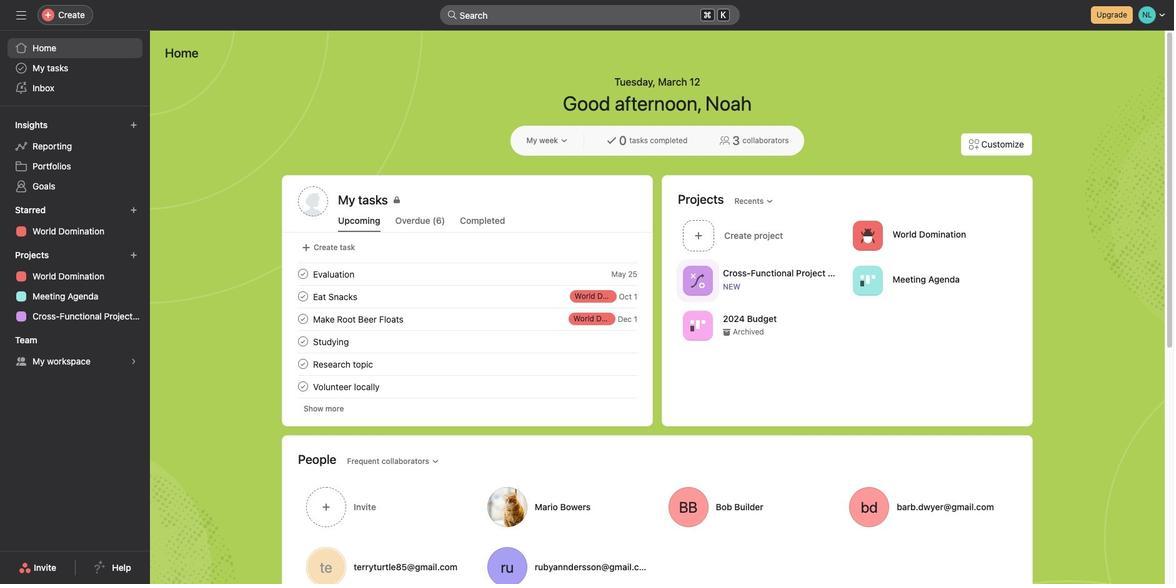 Task type: vqa. For each thing, say whether or not it's contained in the screenshot.
2nd Collapse task list for this group image from the top
no



Task type: describe. For each thing, give the bounding box(es) containing it.
starred element
[[0, 199, 150, 244]]

1 mark complete checkbox from the top
[[296, 311, 311, 326]]

add profile photo image
[[298, 186, 328, 216]]

hide sidebar image
[[16, 10, 26, 20]]

mark complete image for first mark complete option
[[296, 311, 311, 326]]

board image
[[691, 318, 706, 333]]

4 mark complete checkbox from the top
[[296, 379, 311, 394]]

2 mark complete checkbox from the top
[[296, 356, 311, 371]]

mark complete image for second mark complete option from the top of the page
[[296, 356, 311, 371]]

new insights image
[[130, 121, 138, 129]]

teams element
[[0, 329, 150, 374]]

Search tasks, projects, and more text field
[[440, 5, 740, 25]]

line_and_symbols image
[[691, 273, 706, 288]]

board image
[[861, 273, 876, 288]]

global element
[[0, 31, 150, 106]]

projects element
[[0, 244, 150, 329]]

mark complete image for fourth mark complete checkbox from the bottom of the page
[[296, 266, 311, 281]]

2 mark complete checkbox from the top
[[296, 289, 311, 304]]

prominent image
[[447, 10, 457, 20]]



Task type: locate. For each thing, give the bounding box(es) containing it.
1 mark complete checkbox from the top
[[296, 266, 311, 281]]

2 mark complete image from the top
[[296, 311, 311, 326]]

0 vertical spatial mark complete checkbox
[[296, 311, 311, 326]]

None field
[[440, 5, 740, 25]]

insights element
[[0, 114, 150, 199]]

add items to starred image
[[130, 206, 138, 214]]

3 mark complete image from the top
[[296, 334, 311, 349]]

bug image
[[861, 228, 876, 243]]

new project or portfolio image
[[130, 251, 138, 259]]

mark complete image for second mark complete checkbox from the bottom
[[296, 334, 311, 349]]

3 mark complete checkbox from the top
[[296, 334, 311, 349]]

1 mark complete image from the top
[[296, 266, 311, 281]]

Mark complete checkbox
[[296, 311, 311, 326], [296, 356, 311, 371]]

4 mark complete image from the top
[[296, 356, 311, 371]]

mark complete image
[[296, 289, 311, 304]]

Mark complete checkbox
[[296, 266, 311, 281], [296, 289, 311, 304], [296, 334, 311, 349], [296, 379, 311, 394]]

5 mark complete image from the top
[[296, 379, 311, 394]]

see details, my workspace image
[[130, 358, 138, 365]]

1 vertical spatial mark complete checkbox
[[296, 356, 311, 371]]

mark complete image for fourth mark complete checkbox from the top of the page
[[296, 379, 311, 394]]

mark complete image
[[296, 266, 311, 281], [296, 311, 311, 326], [296, 334, 311, 349], [296, 356, 311, 371], [296, 379, 311, 394]]



